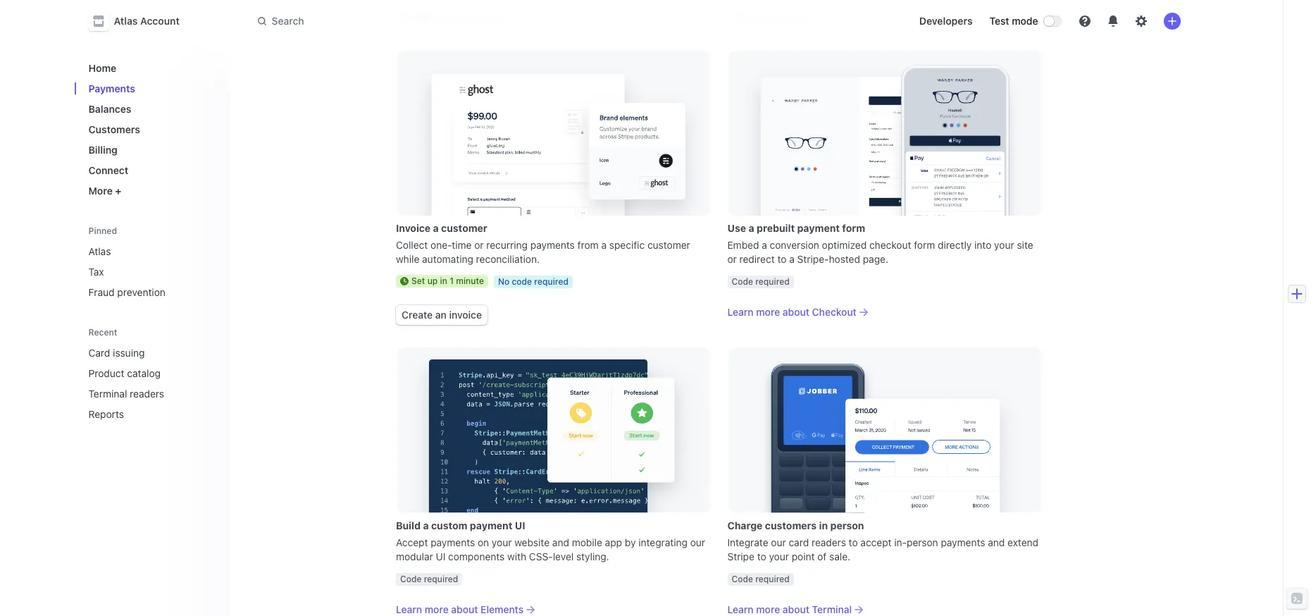 Task type: vqa. For each thing, say whether or not it's contained in the screenshot.


Task type: describe. For each thing, give the bounding box(es) containing it.
payments
[[88, 82, 135, 94]]

readers inside recent element
[[130, 388, 164, 400]]

use a prebuilt payment form embed a conversion optimized checkout form directly into your site or redirect to a stripe-hosted page.
[[728, 222, 1034, 265]]

search
[[272, 15, 304, 27]]

more for learn more about checkout
[[757, 306, 781, 318]]

atlas for atlas
[[88, 245, 111, 257]]

tax
[[88, 266, 104, 278]]

payment inside the build a custom payment ui accept payments on your website and mobile app by integrating our modular ui components with css-level styling.
[[470, 519, 513, 531]]

reconciliation.
[[476, 253, 540, 265]]

recurring
[[487, 239, 528, 251]]

your inside use a prebuilt payment form embed a conversion optimized checkout form directly into your site or redirect to a stripe-hosted page.
[[995, 239, 1015, 251]]

required for charge customers in person integrate our card readers to accept in-person payments and extend stripe to your point of sale.
[[756, 574, 790, 584]]

0 horizontal spatial form
[[843, 222, 866, 234]]

required for build a custom payment ui accept payments on your website and mobile app by integrating our modular ui components with css-level styling.
[[424, 574, 458, 584]]

no code required
[[498, 277, 569, 287]]

integrate
[[728, 536, 769, 548]]

code for to
[[732, 574, 754, 584]]

or inside use a prebuilt payment form embed a conversion optimized checkout form directly into your site or redirect to a stripe-hosted page.
[[728, 253, 737, 265]]

checkout
[[813, 306, 857, 318]]

charge
[[728, 519, 763, 531]]

home
[[88, 62, 116, 74]]

link
[[487, 12, 503, 24]]

required right the code at the top of the page
[[535, 277, 569, 287]]

atlas account button
[[88, 11, 194, 31]]

account
[[140, 15, 180, 27]]

customers link
[[83, 118, 218, 141]]

card
[[88, 347, 110, 359]]

your inside the build a custom payment ui accept payments on your website and mobile app by integrating our modular ui components with css-level styling.
[[492, 536, 512, 548]]

modular
[[396, 550, 433, 562]]

time
[[452, 239, 472, 251]]

code
[[512, 277, 532, 287]]

elements
[[481, 603, 524, 615]]

redirect
[[740, 253, 775, 265]]

more for learn more about terminal
[[757, 603, 781, 615]]

fraud prevention link
[[83, 281, 218, 304]]

our inside 'charge customers in person integrate our card readers to accept in-person payments and extend stripe to your point of sale.'
[[772, 536, 787, 548]]

create a payment
[[734, 12, 816, 24]]

create a payment button
[[728, 9, 822, 28]]

styling.
[[577, 550, 610, 562]]

components
[[448, 550, 505, 562]]

create a payment link
[[402, 12, 503, 24]]

build a custom payment ui accept payments on your website and mobile app by integrating our modular ui components with css-level styling.
[[396, 519, 706, 562]]

level
[[553, 550, 574, 562]]

css-
[[529, 550, 553, 562]]

product catalog link
[[83, 362, 198, 385]]

invoice
[[449, 309, 482, 321]]

code required for redirect
[[732, 277, 790, 287]]

minute
[[456, 276, 484, 287]]

use
[[728, 222, 747, 234]]

a inside button
[[767, 12, 773, 24]]

create an invoice link
[[396, 306, 488, 325]]

+
[[115, 185, 122, 197]]

by
[[625, 536, 636, 548]]

0 horizontal spatial customer
[[441, 222, 488, 234]]

2 horizontal spatial to
[[849, 536, 858, 548]]

developers
[[920, 15, 973, 27]]

more for learn more about elements
[[425, 603, 449, 615]]

custom
[[431, 519, 468, 531]]

collect
[[396, 239, 428, 251]]

code for redirect
[[732, 277, 754, 287]]

site
[[1018, 239, 1034, 251]]

no
[[498, 277, 510, 287]]

of
[[818, 550, 827, 562]]

specific
[[610, 239, 645, 251]]

learn more about checkout link
[[728, 306, 1043, 320]]

card issuing link
[[83, 341, 198, 364]]

your inside 'charge customers in person integrate our card readers to accept in-person payments and extend stripe to your point of sale.'
[[769, 550, 790, 562]]

invoice a customer collect one-time or recurring payments from a specific customer while automating reconciliation.
[[396, 222, 691, 265]]

prevention
[[117, 286, 166, 298]]

recent
[[88, 327, 117, 338]]

create for create an invoice
[[402, 309, 433, 321]]

core navigation links element
[[83, 56, 218, 202]]

recent navigation links element
[[74, 321, 229, 426]]

mode
[[1013, 15, 1039, 27]]

recent element
[[74, 341, 229, 426]]

0 vertical spatial person
[[831, 519, 865, 531]]

readers inside 'charge customers in person integrate our card readers to accept in-person payments and extend stripe to your point of sale.'
[[812, 536, 847, 548]]

pinned element
[[83, 240, 218, 304]]

page.
[[863, 253, 889, 265]]

card
[[789, 536, 809, 548]]

1 horizontal spatial form
[[915, 239, 936, 251]]

learn more about checkout
[[728, 306, 857, 318]]

checkout
[[870, 239, 912, 251]]

1 vertical spatial terminal
[[813, 603, 852, 615]]

1 horizontal spatial ui
[[515, 519, 526, 531]]

and inside 'charge customers in person integrate our card readers to accept in-person payments and extend stripe to your point of sale.'
[[989, 536, 1006, 548]]

fraud
[[88, 286, 115, 298]]

Search text field
[[249, 8, 647, 34]]

billing link
[[83, 138, 218, 161]]

terminal inside recent element
[[88, 388, 127, 400]]

mobile
[[572, 536, 603, 548]]

up
[[428, 276, 438, 287]]

website
[[515, 536, 550, 548]]

1
[[450, 276, 454, 287]]

charge customers in person integrate our card readers to accept in-person payments and extend stripe to your point of sale.
[[728, 519, 1039, 562]]

learn more about elements link
[[396, 602, 711, 616]]

billing
[[88, 144, 118, 156]]

developers link
[[914, 10, 979, 32]]

directly
[[938, 239, 972, 251]]



Task type: locate. For each thing, give the bounding box(es) containing it.
issuing
[[113, 347, 145, 359]]

payments link
[[83, 77, 218, 100]]

sale.
[[830, 550, 851, 562]]

extend
[[1008, 536, 1039, 548]]

code for modular
[[400, 574, 422, 584]]

in-
[[895, 536, 907, 548]]

payments down the custom
[[431, 536, 475, 548]]

in inside 'charge customers in person integrate our card readers to accept in-person payments and extend stripe to your point of sale.'
[[820, 519, 828, 531]]

ui up the website
[[515, 519, 526, 531]]

create for create a payment link
[[402, 12, 433, 24]]

1 horizontal spatial and
[[989, 536, 1006, 548]]

payment inside button
[[775, 12, 816, 24]]

a
[[436, 12, 441, 24], [767, 12, 773, 24], [433, 222, 439, 234], [749, 222, 755, 234], [602, 239, 607, 251], [762, 239, 768, 251], [790, 253, 795, 265], [423, 519, 429, 531]]

Search search field
[[249, 8, 647, 34]]

person up sale.
[[831, 519, 865, 531]]

customer up "time"
[[441, 222, 488, 234]]

readers up the of
[[812, 536, 847, 548]]

integrating
[[639, 536, 688, 548]]

0 horizontal spatial payments
[[431, 536, 475, 548]]

from
[[578, 239, 599, 251]]

1 vertical spatial in
[[820, 519, 828, 531]]

0 horizontal spatial readers
[[130, 388, 164, 400]]

1 vertical spatial or
[[728, 253, 737, 265]]

1 vertical spatial customer
[[648, 239, 691, 251]]

1 and from the left
[[553, 536, 570, 548]]

app
[[605, 536, 623, 548]]

set
[[412, 276, 425, 287]]

more down redirect at the top of the page
[[757, 306, 781, 318]]

code down "modular"
[[400, 574, 422, 584]]

balances link
[[83, 97, 218, 121]]

more down integrate at the right of the page
[[757, 603, 781, 615]]

about for checkout
[[783, 306, 810, 318]]

customer right specific
[[648, 239, 691, 251]]

code required down redirect at the top of the page
[[732, 277, 790, 287]]

or
[[475, 239, 484, 251], [728, 253, 737, 265]]

accept
[[396, 536, 428, 548]]

0 horizontal spatial in
[[440, 276, 448, 287]]

our left "card"
[[772, 536, 787, 548]]

home link
[[83, 56, 218, 80]]

1 horizontal spatial or
[[728, 253, 737, 265]]

2 and from the left
[[989, 536, 1006, 548]]

atlas link
[[83, 240, 218, 263]]

1 vertical spatial ui
[[436, 550, 446, 562]]

0 vertical spatial terminal
[[88, 388, 127, 400]]

0 horizontal spatial terminal
[[88, 388, 127, 400]]

atlas inside atlas link
[[88, 245, 111, 257]]

hosted
[[829, 253, 861, 265]]

2 vertical spatial your
[[769, 550, 790, 562]]

your left site
[[995, 239, 1015, 251]]

automating
[[422, 253, 474, 265]]

stripe
[[728, 550, 755, 562]]

form up the optimized
[[843, 222, 866, 234]]

code
[[732, 277, 754, 287], [400, 574, 422, 584], [732, 574, 754, 584]]

embed
[[728, 239, 760, 251]]

learn for learn more about checkout
[[728, 306, 754, 318]]

or down embed
[[728, 253, 737, 265]]

atlas inside atlas account button
[[114, 15, 138, 27]]

0 vertical spatial atlas
[[114, 15, 138, 27]]

1 our from the left
[[691, 536, 706, 548]]

code required for modular
[[400, 574, 458, 584]]

learn for learn more about elements
[[396, 603, 422, 615]]

0 vertical spatial in
[[440, 276, 448, 287]]

about down point
[[783, 603, 810, 615]]

0 vertical spatial to
[[778, 253, 787, 265]]

1 horizontal spatial in
[[820, 519, 828, 531]]

test
[[990, 15, 1010, 27]]

pinned navigation links element
[[83, 219, 221, 304]]

0 horizontal spatial ui
[[436, 550, 446, 562]]

0 horizontal spatial or
[[475, 239, 484, 251]]

code required down "modular"
[[400, 574, 458, 584]]

in up the of
[[820, 519, 828, 531]]

into
[[975, 239, 992, 251]]

learn down "modular"
[[396, 603, 422, 615]]

0 vertical spatial ui
[[515, 519, 526, 531]]

form
[[843, 222, 866, 234], [915, 239, 936, 251]]

0 vertical spatial your
[[995, 239, 1015, 251]]

customer
[[441, 222, 488, 234], [648, 239, 691, 251]]

and left extend
[[989, 536, 1006, 548]]

in for 1
[[440, 276, 448, 287]]

your right on
[[492, 536, 512, 548]]

0 vertical spatial or
[[475, 239, 484, 251]]

1 vertical spatial form
[[915, 239, 936, 251]]

person right accept
[[907, 536, 939, 548]]

in left 1
[[440, 276, 448, 287]]

to inside use a prebuilt payment form embed a conversion optimized checkout form directly into your site or redirect to a stripe-hosted page.
[[778, 253, 787, 265]]

connect
[[88, 164, 129, 176]]

payments inside invoice a customer collect one-time or recurring payments from a specific customer while automating reconciliation.
[[531, 239, 575, 251]]

about left elements
[[451, 603, 478, 615]]

1 horizontal spatial atlas
[[114, 15, 138, 27]]

learn more about elements
[[396, 603, 524, 615]]

payments inside 'charge customers in person integrate our card readers to accept in-person payments and extend stripe to your point of sale.'
[[941, 536, 986, 548]]

2 our from the left
[[772, 536, 787, 548]]

0 vertical spatial readers
[[130, 388, 164, 400]]

1 horizontal spatial customer
[[648, 239, 691, 251]]

1 horizontal spatial terminal
[[813, 603, 852, 615]]

required down redirect at the top of the page
[[756, 277, 790, 287]]

ui
[[515, 519, 526, 531], [436, 550, 446, 562]]

create
[[402, 12, 433, 24], [734, 12, 765, 24], [402, 309, 433, 321]]

1 horizontal spatial person
[[907, 536, 939, 548]]

form left the directly
[[915, 239, 936, 251]]

and up level
[[553, 536, 570, 548]]

payments left extend
[[941, 536, 986, 548]]

product
[[88, 367, 124, 379]]

payment
[[444, 12, 484, 24], [775, 12, 816, 24], [798, 222, 840, 234], [470, 519, 513, 531]]

required for use a prebuilt payment form embed a conversion optimized checkout form directly into your site or redirect to a stripe-hosted page.
[[756, 277, 790, 287]]

or inside invoice a customer collect one-time or recurring payments from a specific customer while automating reconciliation.
[[475, 239, 484, 251]]

0 horizontal spatial and
[[553, 536, 570, 548]]

code down stripe at the bottom
[[732, 574, 754, 584]]

and inside the build a custom payment ui accept payments on your website and mobile app by integrating our modular ui components with css-level styling.
[[553, 536, 570, 548]]

your left point
[[769, 550, 790, 562]]

on
[[478, 536, 489, 548]]

0 horizontal spatial your
[[492, 536, 512, 548]]

1 horizontal spatial your
[[769, 550, 790, 562]]

learn down redirect at the top of the page
[[728, 306, 754, 318]]

an
[[436, 309, 447, 321]]

a inside the build a custom payment ui accept payments on your website and mobile app by integrating our modular ui components with css-level styling.
[[423, 519, 429, 531]]

more
[[757, 306, 781, 318], [425, 603, 449, 615], [757, 603, 781, 615]]

required up learn more about terminal
[[756, 574, 790, 584]]

1 vertical spatial person
[[907, 536, 939, 548]]

accept
[[861, 536, 892, 548]]

required
[[535, 277, 569, 287], [756, 277, 790, 287], [424, 574, 458, 584], [756, 574, 790, 584]]

code down redirect at the top of the page
[[732, 277, 754, 287]]

create for create a payment
[[734, 12, 765, 24]]

reports link
[[83, 403, 198, 426]]

2 vertical spatial to
[[758, 550, 767, 562]]

card issuing
[[88, 347, 145, 359]]

about for elements
[[451, 603, 478, 615]]

0 vertical spatial customer
[[441, 222, 488, 234]]

or right "time"
[[475, 239, 484, 251]]

set up in 1 minute
[[412, 276, 484, 287]]

build
[[396, 519, 421, 531]]

ui right "modular"
[[436, 550, 446, 562]]

balances
[[88, 103, 131, 115]]

help image
[[1080, 16, 1091, 27]]

point
[[792, 550, 815, 562]]

1 vertical spatial your
[[492, 536, 512, 548]]

about left checkout
[[783, 306, 810, 318]]

stripe-
[[798, 253, 829, 265]]

optimized
[[822, 239, 867, 251]]

fraud prevention
[[88, 286, 166, 298]]

1 vertical spatial atlas
[[88, 245, 111, 257]]

0 horizontal spatial person
[[831, 519, 865, 531]]

learn down stripe at the bottom
[[728, 603, 754, 615]]

prebuilt
[[757, 222, 795, 234]]

code required
[[732, 277, 790, 287], [400, 574, 458, 584], [732, 574, 790, 584]]

1 horizontal spatial our
[[772, 536, 787, 548]]

payment inside use a prebuilt payment form embed a conversion optimized checkout form directly into your site or redirect to a stripe-hosted page.
[[798, 222, 840, 234]]

create inside button
[[734, 12, 765, 24]]

more
[[88, 185, 113, 197]]

more down "modular"
[[425, 603, 449, 615]]

atlas for atlas account
[[114, 15, 138, 27]]

0 vertical spatial form
[[843, 222, 866, 234]]

connect link
[[83, 159, 218, 182]]

0 horizontal spatial to
[[758, 550, 767, 562]]

learn for learn more about terminal
[[728, 603, 754, 615]]

1 vertical spatial readers
[[812, 536, 847, 548]]

payments left from
[[531, 239, 575, 251]]

to
[[778, 253, 787, 265], [849, 536, 858, 548], [758, 550, 767, 562]]

about for terminal
[[783, 603, 810, 615]]

pinned
[[88, 226, 117, 236]]

code required down stripe at the bottom
[[732, 574, 790, 584]]

and
[[553, 536, 570, 548], [989, 536, 1006, 548]]

customers
[[88, 123, 140, 135]]

in for person
[[820, 519, 828, 531]]

1 horizontal spatial payments
[[531, 239, 575, 251]]

payments inside the build a custom payment ui accept payments on your website and mobile app by integrating our modular ui components with css-level styling.
[[431, 536, 475, 548]]

terminal readers
[[88, 388, 164, 400]]

required down "modular"
[[424, 574, 458, 584]]

tax link
[[83, 260, 218, 283]]

our right integrating
[[691, 536, 706, 548]]

2 horizontal spatial your
[[995, 239, 1015, 251]]

person
[[831, 519, 865, 531], [907, 536, 939, 548]]

to down conversion
[[778, 253, 787, 265]]

our inside the build a custom payment ui accept payments on your website and mobile app by integrating our modular ui components with css-level styling.
[[691, 536, 706, 548]]

product catalog
[[88, 367, 161, 379]]

terminal down sale.
[[813, 603, 852, 615]]

atlas down pinned on the left top of the page
[[88, 245, 111, 257]]

your
[[995, 239, 1015, 251], [492, 536, 512, 548], [769, 550, 790, 562]]

settings image
[[1136, 16, 1147, 27]]

1 horizontal spatial to
[[778, 253, 787, 265]]

to up sale.
[[849, 536, 858, 548]]

terminal down product
[[88, 388, 127, 400]]

2 horizontal spatial payments
[[941, 536, 986, 548]]

one-
[[431, 239, 452, 251]]

learn more about terminal link
[[728, 602, 1043, 616]]

invoice
[[396, 222, 431, 234]]

about
[[783, 306, 810, 318], [451, 603, 478, 615], [783, 603, 810, 615]]

terminal readers link
[[83, 382, 198, 405]]

0 horizontal spatial atlas
[[88, 245, 111, 257]]

more +
[[88, 185, 122, 197]]

atlas account
[[114, 15, 180, 27]]

test mode
[[990, 15, 1039, 27]]

payments
[[531, 239, 575, 251], [431, 536, 475, 548], [941, 536, 986, 548]]

0 horizontal spatial our
[[691, 536, 706, 548]]

code required for to
[[732, 574, 790, 584]]

notifications image
[[1108, 16, 1119, 27]]

learn more about terminal
[[728, 603, 852, 615]]

readers down the catalog
[[130, 388, 164, 400]]

to down integrate at the right of the page
[[758, 550, 767, 562]]

atlas left 'account'
[[114, 15, 138, 27]]

conversion
[[770, 239, 820, 251]]

learn
[[728, 306, 754, 318], [396, 603, 422, 615], [728, 603, 754, 615]]

1 horizontal spatial readers
[[812, 536, 847, 548]]

reports
[[88, 408, 124, 420]]

1 vertical spatial to
[[849, 536, 858, 548]]



